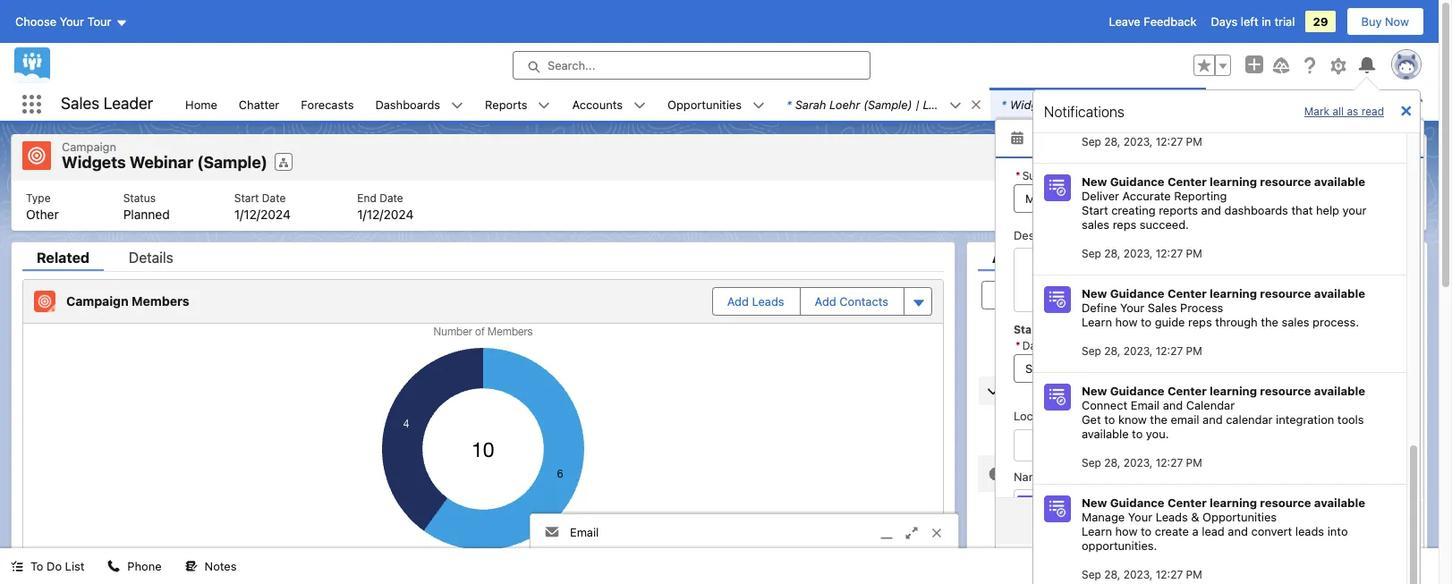 Task type: locate. For each thing, give the bounding box(es) containing it.
12:27 up send
[[1156, 135, 1183, 149]]

sales left process. at the bottom of page
[[1282, 315, 1310, 329]]

0 vertical spatial your
[[1343, 203, 1367, 217]]

0 horizontal spatial your
[[1225, 466, 1248, 481]]

1 vertical spatial get
[[1030, 431, 1050, 446]]

email up view
[[1348, 318, 1377, 332]]

sales down deliver
[[1082, 217, 1110, 232]]

0 horizontal spatial to
[[30, 559, 43, 574]]

get down location
[[1030, 431, 1050, 446]]

a left task,
[[1271, 431, 1277, 446]]

group down the "days"
[[1194, 55, 1231, 76]]

new guidance center learning resource available deliver accurate reporting start creating reports and dashboards that help your sales reps succeed.
[[1082, 174, 1367, 232]]

dashboards list item
[[365, 88, 474, 121]]

text default image
[[949, 99, 962, 112], [11, 560, 23, 573], [185, 560, 197, 573]]

all right days
[[1249, 318, 1262, 332]]

3 learning from the top
[[1210, 384, 1257, 398]]

1 vertical spatial end
[[1212, 323, 1232, 336]]

1 center from the top
[[1168, 174, 1207, 189]]

your left filters.
[[1225, 466, 1248, 481]]

calendar
[[1226, 412, 1273, 427]]

2 horizontal spatial text default image
[[949, 99, 962, 112]]

3 guidance from the top
[[1110, 384, 1165, 398]]

email,
[[1173, 431, 1205, 446]]

pm up send
[[1186, 135, 1202, 149]]

4 pm from the top
[[1186, 456, 1202, 470]]

learn inside new guidance center learning resource available define your sales process learn how to guide reps through the sales process.
[[1082, 315, 1112, 329]]

0 horizontal spatial widgets
[[62, 153, 126, 172]]

0 horizontal spatial &
[[1068, 383, 1077, 398]]

to left create on the bottom of the page
[[1141, 524, 1152, 539]]

0 horizontal spatial all
[[1180, 514, 1194, 528]]

0 vertical spatial the
[[1261, 315, 1278, 329]]

how left show
[[1115, 524, 1138, 539]]

resource for the
[[1260, 286, 1311, 301]]

text default image inside phone button
[[108, 560, 120, 573]]

list item
[[776, 88, 990, 121], [990, 88, 1205, 121]]

to
[[1014, 466, 1027, 481], [1256, 469, 1269, 484], [30, 559, 43, 574]]

center up no activities to show. get started by sending an email, scheduling a task, and more. at the bottom right
[[1168, 384, 1207, 398]]

edit
[[1285, 150, 1306, 164]]

0 horizontal spatial date
[[262, 191, 286, 204]]

2 horizontal spatial date
[[1022, 339, 1046, 353]]

activity
[[992, 249, 1046, 265]]

sep 28, 2023, 12:27 pm down opportunities.
[[1082, 568, 1202, 582]]

sales inside new guidance center learning resource available deliver accurate reporting start creating reports and dashboards that help your sales reps succeed.
[[1082, 217, 1110, 232]]

to for to do list
[[30, 559, 43, 574]]

phone button
[[97, 548, 172, 584]]

contacts image
[[1017, 496, 1039, 517]]

1 guidance from the top
[[1110, 174, 1165, 189]]

related inside meeting dialog
[[1212, 469, 1253, 484]]

meeting link
[[996, 120, 1424, 158]]

sep 28, 2023, 12:27 pm down sending in the right bottom of the page
[[1082, 456, 1202, 470]]

0 vertical spatial email
[[1226, 150, 1255, 164]]

sep 28, 2023, 12:27 pm up send
[[1082, 135, 1202, 149]]

and up you. at right bottom
[[1163, 398, 1183, 412]]

activities up email,
[[1158, 414, 1207, 428]]

2 pm from the top
[[1186, 247, 1202, 260]]

* for * subject
[[1016, 169, 1021, 182]]

12:27 down last
[[1156, 344, 1183, 358]]

succeed.
[[1140, 217, 1189, 232]]

sales for process.
[[1282, 315, 1310, 329]]

notifications
[[1044, 103, 1125, 119]]

list containing home
[[175, 88, 1439, 121]]

2 12:27 from the top
[[1156, 247, 1183, 260]]

& inside new guidance center learning resource available manage your leads & opportunities learn how to create a lead and convert leads into opportunities.
[[1191, 510, 1199, 524]]

text default image inside to change what's shown, try changing your filters. status
[[989, 467, 1003, 481]]

campaign down related link
[[66, 293, 129, 308]]

process.
[[1313, 315, 1359, 329]]

dashboards link
[[365, 88, 451, 121]]

sep 28, 2023, 12:27 pm for deliver
[[1082, 247, 1202, 260]]

list
[[175, 88, 1439, 121], [12, 180, 1426, 230]]

sep 28, 2023, 12:27 pm down succeed.
[[1082, 247, 1202, 260]]

1 sep 28, 2023, 12:27 pm from the top
[[1082, 135, 1202, 149]]

date inside start date 1/12/2024
[[262, 191, 286, 204]]

reports
[[485, 97, 527, 111]]

& left overdue
[[1068, 383, 1077, 398]]

4 center from the top
[[1168, 496, 1207, 510]]

* up upcoming
[[1016, 339, 1021, 353]]

sales left leader
[[61, 94, 100, 113]]

new inside new guidance center learning resource available define your sales process learn how to guide reps through the sales process.
[[1082, 286, 1107, 301]]

group
[[1194, 55, 1231, 76], [1014, 338, 1100, 383]]

28, for new guidance center learning resource available define your sales process learn how to guide reps through the sales process.
[[1104, 344, 1120, 358]]

your left tour
[[60, 14, 84, 29]]

to do list button
[[0, 548, 95, 584]]

2023, for manage
[[1123, 568, 1153, 582]]

to left do
[[30, 559, 43, 574]]

1 vertical spatial all
[[1402, 350, 1415, 365]]

2 learn from the top
[[1082, 524, 1112, 539]]

resource up convert on the bottom right of page
[[1260, 496, 1311, 510]]

your for new guidance center learning resource available manage your leads & opportunities learn how to create a lead and convert leads into opportunities.
[[1128, 510, 1153, 524]]

3 resource from the top
[[1260, 384, 1311, 398]]

date for * date
[[1022, 339, 1046, 353]]

sep down by
[[1082, 456, 1101, 470]]

1 horizontal spatial webinar
[[1058, 97, 1103, 111]]

sep down opportunities.
[[1082, 568, 1101, 582]]

related down the scheduling
[[1212, 469, 1253, 484]]

mark all as read
[[1304, 105, 1384, 118]]

4 sep 28, 2023, 12:27 pm from the top
[[1082, 456, 1202, 470]]

0 horizontal spatial end
[[357, 191, 377, 204]]

4 resource from the top
[[1260, 496, 1311, 510]]

a inside new guidance center learning resource available manage your leads & opportunities learn how to create a lead and convert leads into opportunities.
[[1192, 524, 1199, 539]]

learning inside new guidance center learning resource available connect email and calendar get to know the email and calendar integration tools available to you.
[[1210, 384, 1257, 398]]

learn down what's
[[1082, 524, 1112, 539]]

campaign for campaign members
[[66, 293, 129, 308]]

resource inside new guidance center learning resource available manage your leads & opportunities learn how to create a lead and convert leads into opportunities.
[[1260, 496, 1311, 510]]

1 1/12/2024 from the left
[[234, 206, 291, 221]]

reports list item
[[474, 88, 561, 121]]

0 horizontal spatial opportunities
[[667, 97, 742, 111]]

* right 'lead'
[[1001, 97, 1006, 111]]

the right through
[[1261, 315, 1278, 329]]

webinar up meeting
[[1058, 97, 1103, 111]]

2 horizontal spatial start
[[1082, 203, 1108, 217]]

2 center from the top
[[1168, 286, 1207, 301]]

1 horizontal spatial add
[[815, 294, 836, 308]]

guidance down shown,
[[1110, 496, 1165, 510]]

0 vertical spatial reps
[[1113, 217, 1137, 232]]

date for start date 1/12/2024
[[262, 191, 286, 204]]

1 vertical spatial leads
[[1156, 510, 1188, 524]]

learning up activities
[[1210, 496, 1257, 510]]

available inside new guidance center learning resource available manage your leads & opportunities learn how to create a lead and convert leads into opportunities.
[[1314, 496, 1365, 510]]

0 horizontal spatial sales
[[1082, 217, 1110, 232]]

text default image inside to do list button
[[11, 560, 23, 573]]

started
[[1053, 431, 1091, 446]]

resource inside new guidance center learning resource available connect email and calendar get to know the email and calendar integration tools available to you.
[[1260, 384, 1311, 398]]

3 pm from the top
[[1186, 344, 1202, 358]]

show all activities
[[1148, 514, 1247, 528]]

(sample) for webinar
[[1106, 97, 1155, 111]]

end inside end date 1/12/2024
[[357, 191, 377, 204]]

None text field
[[1212, 354, 1298, 383]]

days
[[1212, 318, 1237, 332]]

1 resource from the top
[[1260, 174, 1311, 189]]

new for new guidance center learning resource available define your sales process learn how to guide reps through the sales process.
[[1082, 286, 1107, 301]]

4 12:27 from the top
[[1156, 456, 1183, 470]]

new inside new guidance center learning resource available deliver accurate reporting start creating reports and dashboards that help your sales reps succeed.
[[1082, 174, 1107, 189]]

start left the creating at the right top
[[1082, 203, 1108, 217]]

0 vertical spatial your
[[60, 14, 84, 29]]

end for end
[[1212, 323, 1232, 336]]

and right reports
[[1201, 203, 1221, 217]]

date inside group
[[1022, 339, 1046, 353]]

1/12/2024 for end date 1/12/2024
[[357, 206, 414, 221]]

learning down send list email button
[[1210, 174, 1257, 189]]

resource up filters: last 30 days • all activities • list email
[[1260, 286, 1311, 301]]

1 vertical spatial your
[[1225, 466, 1248, 481]]

12:27 down create on the bottom of the page
[[1156, 568, 1183, 582]]

0 vertical spatial text default image
[[970, 98, 982, 111]]

28, for new guidance center learning resource available deliver accurate reporting start creating reports and dashboards that help your sales reps succeed.
[[1104, 247, 1120, 260]]

3 2023, from the top
[[1123, 344, 1153, 358]]

1 horizontal spatial email
[[1131, 398, 1160, 412]]

28, down the creating at the right top
[[1104, 247, 1120, 260]]

resource up integration
[[1260, 384, 1311, 398]]

2 28, from the top
[[1104, 247, 1120, 260]]

date inside end date 1/12/2024
[[380, 191, 403, 204]]

campaign inside campaign members link
[[66, 293, 129, 308]]

available up into
[[1314, 496, 1365, 510]]

pm down email,
[[1186, 456, 1202, 470]]

1 horizontal spatial to
[[1014, 466, 1027, 481]]

resource for lead
[[1260, 496, 1311, 510]]

new for new guidance center learning resource available connect email and calendar get to know the email and calendar integration tools available to you.
[[1082, 384, 1107, 398]]

email inside "link"
[[570, 525, 599, 540]]

widgets up meeting
[[1010, 97, 1055, 111]]

text default image inside notes button
[[185, 560, 197, 573]]

guidance for connect
[[1110, 384, 1165, 398]]

12:27 for sales
[[1156, 344, 1183, 358]]

2 horizontal spatial list
[[1326, 318, 1345, 332]]

1 vertical spatial activities
[[1158, 414, 1207, 428]]

5 12:27 from the top
[[1156, 568, 1183, 582]]

group containing *
[[1014, 338, 1100, 383]]

list for leave feedback link
[[175, 88, 1439, 121]]

sep for new guidance center learning resource available deliver accurate reporting start creating reports and dashboards that help your sales reps succeed.
[[1082, 247, 1101, 260]]

2 how from the top
[[1115, 524, 1138, 539]]

resource inside new guidance center learning resource available deliver accurate reporting start creating reports and dashboards that help your sales reps succeed.
[[1260, 174, 1311, 189]]

1 new from the top
[[1082, 174, 1107, 189]]

* for * time
[[1109, 339, 1114, 353]]

guidance up filters:
[[1110, 286, 1165, 301]]

2 sep from the top
[[1082, 247, 1101, 260]]

(sample) up start date 1/12/2024
[[197, 153, 267, 172]]

1 horizontal spatial &
[[1191, 510, 1199, 524]]

2 2023, from the top
[[1123, 247, 1153, 260]]

0 vertical spatial widgets
[[1010, 97, 1055, 111]]

webinar up the status
[[130, 153, 193, 172]]

learning for define your sales process
[[1210, 286, 1257, 301]]

other
[[26, 206, 59, 221]]

0 horizontal spatial start
[[234, 191, 259, 204]]

1 horizontal spatial related
[[1212, 469, 1253, 484]]

the inside new guidance center learning resource available define your sales process learn how to guide reps through the sales process.
[[1261, 315, 1278, 329]]

2 horizontal spatial all
[[1402, 350, 1415, 365]]

and inside no activities to show. get started by sending an email, scheduling a task, and more.
[[1310, 431, 1330, 446]]

related inside related link
[[37, 249, 89, 265]]

and inside new guidance center learning resource available manage your leads & opportunities learn how to create a lead and convert leads into opportunities.
[[1228, 524, 1248, 539]]

1 vertical spatial list
[[1326, 318, 1345, 332]]

sep down notifications
[[1082, 135, 1101, 149]]

and right lead
[[1228, 524, 1248, 539]]

1 learning from the top
[[1210, 174, 1257, 189]]

pm down 30
[[1186, 344, 1202, 358]]

lead
[[923, 97, 949, 111]]

1 vertical spatial sales
[[1282, 315, 1310, 329]]

new inside new guidance center learning resource available connect email and calendar get to know the email and calendar integration tools available to you.
[[1082, 384, 1107, 398]]

0 vertical spatial sales
[[1082, 217, 1110, 232]]

members
[[132, 293, 189, 308]]

1 vertical spatial how
[[1115, 524, 1138, 539]]

learning
[[1210, 174, 1257, 189], [1210, 286, 1257, 301], [1210, 384, 1257, 398], [1210, 496, 1257, 510]]

start inside new guidance center learning resource available deliver accurate reporting start creating reports and dashboards that help your sales reps succeed.
[[1082, 203, 1108, 217]]

new inside new guidance center learning resource available manage your leads & opportunities learn how to create a lead and convert leads into opportunities.
[[1082, 496, 1107, 510]]

0 vertical spatial list
[[1203, 150, 1223, 164]]

and inside new guidance center learning resource available deliver accurate reporting start creating reports and dashboards that help your sales reps succeed.
[[1201, 203, 1221, 217]]

1 add from the left
[[727, 294, 749, 308]]

resource inside new guidance center learning resource available define your sales process learn how to guide reps through the sales process.
[[1260, 286, 1311, 301]]

3 center from the top
[[1168, 384, 1207, 398]]

1 vertical spatial &
[[1191, 510, 1199, 524]]

2 horizontal spatial (sample)
[[1106, 97, 1155, 111]]

0 horizontal spatial email
[[570, 525, 599, 540]]

12:27 for reporting
[[1156, 247, 1183, 260]]

2023, down succeed.
[[1123, 247, 1153, 260]]

pm for reporting
[[1186, 247, 1202, 260]]

0 vertical spatial webinar
[[1058, 97, 1103, 111]]

0 vertical spatial opportunities
[[667, 97, 742, 111]]

guidance up the creating at the right top
[[1110, 174, 1165, 189]]

widgets webinar (sample)
[[62, 153, 267, 172]]

sep 28, 2023, 12:27 pm for define
[[1082, 344, 1202, 358]]

28, up overdue
[[1104, 344, 1120, 358]]

0 vertical spatial &
[[1068, 383, 1077, 398]]

5 2023, from the top
[[1123, 568, 1153, 582]]

0 vertical spatial learn
[[1082, 315, 1112, 329]]

to change what's shown, try changing your filters. status
[[978, 455, 1416, 492]]

2 guidance from the top
[[1110, 286, 1165, 301]]

0 horizontal spatial a
[[1192, 524, 1199, 539]]

and
[[1201, 203, 1221, 217], [1163, 398, 1183, 412], [1203, 412, 1223, 427], [1310, 431, 1330, 446], [1228, 524, 1248, 539]]

send list email button
[[1158, 144, 1269, 171]]

12:27 down an
[[1156, 456, 1183, 470]]

new guidance center learning resource available define your sales process learn how to guide reps through the sales process.
[[1082, 286, 1365, 329]]

4 learning from the top
[[1210, 496, 1257, 510]]

0 horizontal spatial 1/12/2024
[[234, 206, 291, 221]]

end inside meeting dialog
[[1212, 323, 1232, 336]]

to down calendar on the bottom right of page
[[1210, 414, 1221, 428]]

end for end date 1/12/2024
[[357, 191, 377, 204]]

add leads
[[727, 294, 784, 308]]

Location text field
[[1014, 429, 1392, 461]]

1 horizontal spatial your
[[1343, 203, 1367, 217]]

buy now
[[1361, 14, 1409, 29]]

guide
[[1155, 315, 1185, 329]]

campaign members link
[[66, 293, 196, 309]]

forecasts
[[301, 97, 354, 111]]

0 vertical spatial sales
[[61, 94, 100, 113]]

1 horizontal spatial 1/12/2024
[[357, 206, 414, 221]]

center
[[1168, 174, 1207, 189], [1168, 286, 1207, 301], [1168, 384, 1207, 398], [1168, 496, 1207, 510]]

2 sep 28, 2023, 12:27 pm from the top
[[1082, 247, 1202, 260]]

sep left * time
[[1082, 344, 1101, 358]]

&
[[1068, 383, 1077, 398], [1191, 510, 1199, 524]]

1 • from the left
[[1240, 318, 1245, 332]]

start inside meeting dialog
[[1014, 323, 1041, 336]]

learning inside new guidance center learning resource available define your sales process learn how to guide reps through the sales process.
[[1210, 286, 1257, 301]]

how
[[1115, 315, 1138, 329], [1115, 524, 1138, 539]]

0 horizontal spatial text default image
[[11, 560, 23, 573]]

center inside new guidance center learning resource available connect email and calendar get to know the email and calendar integration tools available to you.
[[1168, 384, 1207, 398]]

0 vertical spatial get
[[1082, 412, 1101, 427]]

28, down opportunities.
[[1104, 568, 1120, 582]]

12:27 for and
[[1156, 456, 1183, 470]]

your inside new guidance center learning resource available manage your leads & opportunities learn how to create a lead and convert leads into opportunities.
[[1128, 510, 1153, 524]]

2023,
[[1123, 135, 1153, 149], [1123, 247, 1153, 260], [1123, 344, 1153, 358], [1123, 456, 1153, 470], [1123, 568, 1153, 582]]

1 horizontal spatial the
[[1261, 315, 1278, 329]]

campaign down sales leader
[[62, 140, 116, 154]]

opportunities
[[667, 97, 742, 111], [1203, 510, 1277, 524]]

guidance inside new guidance center learning resource available manage your leads & opportunities learn how to create a lead and convert leads into opportunities.
[[1110, 496, 1165, 510]]

buy now button
[[1346, 7, 1424, 36]]

5 sep from the top
[[1082, 568, 1101, 582]]

learning up through
[[1210, 286, 1257, 301]]

learning for deliver accurate reporting
[[1210, 174, 1257, 189]]

* left sarah
[[786, 97, 792, 111]]

1 horizontal spatial date
[[380, 191, 403, 204]]

2023, down filters:
[[1123, 344, 1153, 358]]

activity link
[[978, 249, 1060, 271]]

sep
[[1082, 135, 1101, 149], [1082, 247, 1101, 260], [1082, 344, 1101, 358], [1082, 456, 1101, 470], [1082, 568, 1101, 582]]

learning inside new guidance center learning resource available manage your leads & opportunities learn how to create a lead and convert leads into opportunities.
[[1210, 496, 1257, 510]]

add inside button
[[815, 294, 836, 308]]

1 horizontal spatial text default image
[[185, 560, 197, 573]]

available for new guidance center learning resource available connect email and calendar get to know the email and calendar integration tools available to you.
[[1314, 384, 1365, 398]]

activities
[[1197, 514, 1247, 528]]

2 vertical spatial email
[[570, 525, 599, 540]]

learning for manage your leads & opportunities
[[1210, 496, 1257, 510]]

0 horizontal spatial related
[[37, 249, 89, 265]]

to left guide at bottom
[[1141, 315, 1152, 329]]

0 horizontal spatial (sample)
[[197, 153, 267, 172]]

2 learning from the top
[[1210, 286, 1257, 301]]

1 vertical spatial email
[[1131, 398, 1160, 412]]

2 1/12/2024 from the left
[[357, 206, 414, 221]]

2 vertical spatial list
[[65, 559, 84, 574]]

how up * time
[[1115, 315, 1138, 329]]

guidance up know
[[1110, 384, 1165, 398]]

4 sep from the top
[[1082, 456, 1101, 470]]

leave feedback link
[[1109, 14, 1197, 29]]

None text field
[[1014, 184, 1392, 213], [1014, 354, 1100, 383], [1014, 184, 1392, 213], [1014, 354, 1100, 383]]

0 vertical spatial end
[[357, 191, 377, 204]]

1 learn from the top
[[1082, 315, 1112, 329]]

sep 28, 2023, 12:27 pm down filters:
[[1082, 344, 1202, 358]]

related down other
[[37, 249, 89, 265]]

0 horizontal spatial text default image
[[108, 560, 120, 573]]

leads left lead
[[1156, 510, 1188, 524]]

your inside new guidance center learning resource available define your sales process learn how to guide reps through the sales process.
[[1120, 301, 1145, 315]]

all
[[1333, 105, 1344, 118]]

widgets up the status
[[62, 153, 126, 172]]

0 vertical spatial how
[[1115, 315, 1138, 329]]

all for view all
[[1402, 350, 1415, 365]]

pm
[[1186, 135, 1202, 149], [1186, 247, 1202, 260], [1186, 344, 1202, 358], [1186, 456, 1202, 470], [1186, 568, 1202, 582]]

learn inside new guidance center learning resource available manage your leads & opportunities learn how to create a lead and convert leads into opportunities.
[[1082, 524, 1112, 539]]

new
[[1082, 174, 1107, 189], [1082, 286, 1107, 301], [1082, 384, 1107, 398], [1082, 496, 1107, 510]]

accounts list item
[[561, 88, 657, 121]]

start for start date 1/12/2024
[[234, 191, 259, 204]]

reps inside new guidance center learning resource available define your sales process learn how to guide reps through the sales process.
[[1188, 315, 1212, 329]]

1 horizontal spatial text default image
[[970, 98, 982, 111]]

0 horizontal spatial email
[[1171, 412, 1199, 427]]

new for new guidance center learning resource available deliver accurate reporting start creating reports and dashboards that help your sales reps succeed.
[[1082, 174, 1107, 189]]

email inside button
[[1226, 150, 1255, 164]]

available for new guidance center learning resource available define your sales process learn how to guide reps through the sales process.
[[1314, 286, 1365, 301]]

all inside button
[[1180, 514, 1194, 528]]

reps inside new guidance center learning resource available deliver accurate reporting start creating reports and dashboards that help your sales reps succeed.
[[1113, 217, 1137, 232]]

4 guidance from the top
[[1110, 496, 1165, 510]]

1 horizontal spatial email
[[1348, 318, 1377, 332]]

0 vertical spatial email
[[1348, 318, 1377, 332]]

2 resource from the top
[[1260, 286, 1311, 301]]

help
[[1316, 203, 1339, 217]]

1 vertical spatial your
[[1120, 301, 1145, 315]]

12:27
[[1156, 135, 1183, 149], [1156, 247, 1183, 260], [1156, 344, 1183, 358], [1156, 456, 1183, 470], [1156, 568, 1183, 582]]

pm down succeed.
[[1186, 247, 1202, 260]]

the up an
[[1150, 412, 1168, 427]]

center down send
[[1168, 174, 1207, 189]]

2 horizontal spatial text default image
[[989, 467, 1003, 481]]

2 vertical spatial all
[[1180, 514, 1194, 528]]

0 horizontal spatial list
[[65, 559, 84, 574]]

group inside meeting dialog
[[1014, 338, 1100, 383]]

activities right through
[[1265, 318, 1314, 332]]

2023, down opportunities.
[[1123, 568, 1153, 582]]

1 vertical spatial campaign
[[66, 293, 129, 308]]

0 vertical spatial a
[[1271, 431, 1277, 446]]

1 vertical spatial learn
[[1082, 524, 1112, 539]]

search... button
[[513, 51, 871, 80]]

start down widgets webinar (sample)
[[234, 191, 259, 204]]

available inside new guidance center learning resource available deliver accurate reporting start creating reports and dashboards that help your sales reps succeed.
[[1314, 174, 1365, 189]]

(sample) left |
[[863, 97, 912, 111]]

to inside button
[[30, 559, 43, 574]]

to change what's shown, try changing your filters.
[[1014, 466, 1286, 481]]

resource down edit button
[[1260, 174, 1311, 189]]

add for add leads
[[727, 294, 749, 308]]

1 vertical spatial text default image
[[989, 467, 1003, 481]]

5 pm from the top
[[1186, 568, 1202, 582]]

3 new from the top
[[1082, 384, 1107, 398]]

all right view
[[1402, 350, 1415, 365]]

1 how from the top
[[1115, 315, 1138, 329]]

available up process. at the bottom of page
[[1314, 286, 1365, 301]]

2 new from the top
[[1082, 286, 1107, 301]]

your left create on the bottom of the page
[[1128, 510, 1153, 524]]

1 horizontal spatial widgets
[[1010, 97, 1055, 111]]

guidance for deliver
[[1110, 174, 1165, 189]]

center up show all activities in the right bottom of the page
[[1168, 496, 1207, 510]]

1 horizontal spatial activities
[[1265, 318, 1314, 332]]

text default image
[[970, 98, 982, 111], [989, 467, 1003, 481], [108, 560, 120, 573]]

3 sep 28, 2023, 12:27 pm from the top
[[1082, 344, 1202, 358]]

sales inside new guidance center learning resource available define your sales process learn how to guide reps through the sales process.
[[1282, 315, 1310, 329]]

1 horizontal spatial leads
[[1156, 510, 1188, 524]]

filters:
[[1128, 318, 1164, 332]]

to down the scheduling
[[1256, 469, 1269, 484]]

related link
[[22, 249, 104, 271]]

available inside new guidance center learning resource available define your sales process learn how to guide reps through the sales process.
[[1314, 286, 1365, 301]]

guidance inside new guidance center learning resource available connect email and calendar get to know the email and calendar integration tools available to you.
[[1110, 384, 1165, 398]]

×
[[1400, 98, 1413, 123]]

convert
[[1251, 524, 1292, 539]]

learn up * time
[[1082, 315, 1112, 329]]

1/12/2024
[[234, 206, 291, 221], [357, 206, 414, 221]]

28, down notifications
[[1104, 135, 1120, 149]]

3 sep from the top
[[1082, 344, 1101, 358]]

1 vertical spatial a
[[1192, 524, 1199, 539]]

phone
[[127, 559, 162, 574]]

4 2023, from the top
[[1123, 456, 1153, 470]]

to inside new guidance center learning resource available define your sales process learn how to guide reps through the sales process.
[[1141, 315, 1152, 329]]

0 vertical spatial related
[[37, 249, 89, 265]]

available for new guidance center learning resource available manage your leads & opportunities learn how to create a lead and convert leads into opportunities.
[[1314, 496, 1365, 510]]

sep 28, 2023, 12:27 pm
[[1082, 135, 1202, 149], [1082, 247, 1202, 260], [1082, 344, 1202, 358], [1082, 456, 1202, 470], [1082, 568, 1202, 582]]

0 vertical spatial campaign
[[62, 140, 116, 154]]

4 28, from the top
[[1104, 456, 1120, 470]]

2023, for deliver
[[1123, 247, 1153, 260]]

1 horizontal spatial a
[[1271, 431, 1277, 446]]

1 vertical spatial related
[[1212, 469, 1253, 484]]

center for and
[[1168, 384, 1207, 398]]

28, down by
[[1104, 456, 1120, 470]]

email inside new guidance center learning resource available connect email and calendar get to know the email and calendar integration tools available to you.
[[1171, 412, 1199, 427]]

start
[[234, 191, 259, 204], [1082, 203, 1108, 217], [1014, 323, 1041, 336]]

webinar
[[1058, 97, 1103, 111], [130, 153, 193, 172]]

leads inside new guidance center learning resource available manage your leads & opportunities learn how to create a lead and convert leads into opportunities.
[[1156, 510, 1188, 524]]

& left lead
[[1191, 510, 1199, 524]]

status
[[123, 191, 156, 204]]

2 vertical spatial text default image
[[108, 560, 120, 573]]

2023, left "try"
[[1123, 456, 1153, 470]]

1 horizontal spatial opportunities
[[1203, 510, 1277, 524]]

meeting dialog
[[995, 119, 1424, 568]]

sep 28, 2023, 12:27 pm link
[[1033, 52, 1407, 163]]

available down delete on the right
[[1314, 174, 1365, 189]]

guidance inside new guidance center learning resource available deliver accurate reporting start creating reports and dashboards that help your sales reps succeed.
[[1110, 174, 1165, 189]]

4 new from the top
[[1082, 496, 1107, 510]]

tools
[[1338, 412, 1364, 427]]

end
[[357, 191, 377, 204], [1212, 323, 1232, 336]]

list containing other
[[12, 180, 1426, 230]]

available up tools
[[1314, 384, 1365, 398]]

connect
[[1082, 398, 1128, 412]]

1 vertical spatial email
[[1171, 412, 1199, 427]]

text default image for to do list
[[11, 560, 23, 573]]

to inside status
[[1014, 466, 1027, 481]]

3 28, from the top
[[1104, 344, 1120, 358]]

center inside new guidance center learning resource available deliver accurate reporting start creating reports and dashboards that help your sales reps succeed.
[[1168, 174, 1207, 189]]

details
[[129, 249, 173, 265]]

opportunities inside new guidance center learning resource available manage your leads & opportunities learn how to create a lead and convert leads into opportunities.
[[1203, 510, 1277, 524]]

* left subject at the right of the page
[[1016, 169, 1021, 182]]

center inside new guidance center learning resource available manage your leads & opportunities learn how to create a lead and convert leads into opportunities.
[[1168, 496, 1207, 510]]

status planned
[[123, 191, 170, 221]]

and down integration
[[1310, 431, 1330, 446]]

1 vertical spatial reps
[[1188, 315, 1212, 329]]

no activities to show. get started by sending an email, scheduling a task, and more.
[[1030, 414, 1364, 446]]

guidance inside new guidance center learning resource available define your sales process learn how to guide reps through the sales process.
[[1110, 286, 1165, 301]]

2 add from the left
[[815, 294, 836, 308]]

your for new guidance center learning resource available define your sales process learn how to guide reps through the sales process.
[[1120, 301, 1145, 315]]

view all link
[[1372, 343, 1416, 372]]

1 vertical spatial webinar
[[130, 153, 193, 172]]

opportunities down the search... button
[[667, 97, 742, 111]]

text default image for to change what's shown, try changing your filters.
[[989, 467, 1003, 481]]

* left time
[[1109, 339, 1114, 353]]

0 horizontal spatial •
[[1240, 318, 1245, 332]]

2 vertical spatial your
[[1128, 510, 1153, 524]]

1 horizontal spatial sales
[[1282, 315, 1310, 329]]

details link
[[115, 249, 188, 271]]

leave
[[1109, 14, 1141, 29]]

× button
[[1393, 98, 1420, 124]]

(sample) down leave
[[1106, 97, 1155, 111]]

learn
[[1082, 315, 1112, 329], [1082, 524, 1112, 539]]

1 horizontal spatial list
[[1203, 150, 1223, 164]]

center for reporting
[[1168, 174, 1207, 189]]

5 sep 28, 2023, 12:27 pm from the top
[[1082, 568, 1202, 582]]

a left lead
[[1192, 524, 1199, 539]]

2 list item from the left
[[990, 88, 1205, 121]]

1 horizontal spatial •
[[1317, 318, 1322, 332]]

start inside start date 1/12/2024
[[234, 191, 259, 204]]

0 vertical spatial group
[[1194, 55, 1231, 76]]

add inside 'button'
[[727, 294, 749, 308]]

0 horizontal spatial the
[[1150, 412, 1168, 427]]

3 12:27 from the top
[[1156, 344, 1183, 358]]

5 28, from the top
[[1104, 568, 1120, 582]]

sales up filters:
[[1148, 301, 1177, 315]]

0 vertical spatial leads
[[752, 294, 784, 308]]

list for home link
[[12, 180, 1426, 230]]

opportunities down related to
[[1203, 510, 1277, 524]]

text default image left 'notes'
[[185, 560, 197, 573]]

learning inside new guidance center learning resource available deliver accurate reporting start creating reports and dashboards that help your sales reps succeed.
[[1210, 174, 1257, 189]]

center inside new guidance center learning resource available define your sales process learn how to guide reps through the sales process.
[[1168, 286, 1207, 301]]

to
[[1141, 315, 1152, 329], [1104, 412, 1115, 427], [1210, 414, 1221, 428], [1132, 427, 1143, 441], [1141, 524, 1152, 539]]



Task type: describe. For each thing, give the bounding box(es) containing it.
opportunities list item
[[657, 88, 776, 121]]

list inside to do list button
[[65, 559, 84, 574]]

now
[[1385, 14, 1409, 29]]

start for start
[[1014, 323, 1041, 336]]

scheduling
[[1209, 431, 1268, 446]]

* for * date
[[1016, 339, 1021, 353]]

your inside status
[[1225, 466, 1248, 481]]

to left you. at right bottom
[[1132, 427, 1143, 441]]

dashboards
[[1225, 203, 1288, 217]]

to up by
[[1104, 412, 1115, 427]]

into
[[1328, 524, 1348, 539]]

1 vertical spatial widgets
[[62, 153, 126, 172]]

buy
[[1361, 14, 1382, 29]]

leave feedback
[[1109, 14, 1197, 29]]

show
[[1148, 514, 1177, 528]]

1 28, from the top
[[1104, 135, 1120, 149]]

to for to change what's shown, try changing your filters.
[[1014, 466, 1027, 481]]

1 pm from the top
[[1186, 135, 1202, 149]]

sales inside new guidance center learning resource available define your sales process learn how to guide reps through the sales process.
[[1148, 301, 1177, 315]]

lead
[[1202, 524, 1225, 539]]

webinar inside list
[[1058, 97, 1103, 111]]

reports link
[[474, 88, 538, 121]]

text default image inside list
[[949, 99, 962, 112]]

list inside send list email button
[[1203, 150, 1223, 164]]

guidance for define
[[1110, 286, 1165, 301]]

2023, for define
[[1123, 344, 1153, 358]]

0 horizontal spatial webinar
[[130, 153, 193, 172]]

1 12:27 from the top
[[1156, 135, 1183, 149]]

the inside new guidance center learning resource available connect email and calendar get to know the email and calendar integration tools available to you.
[[1150, 412, 1168, 427]]

(sample) for loehr
[[863, 97, 912, 111]]

center for sales
[[1168, 286, 1207, 301]]

integration
[[1276, 412, 1334, 427]]

through
[[1215, 315, 1258, 329]]

upcoming
[[1007, 383, 1065, 398]]

overdue
[[1080, 383, 1129, 398]]

mark all as read link
[[1297, 98, 1391, 125]]

shown,
[[1112, 466, 1150, 481]]

text default image inside list
[[970, 98, 982, 111]]

opportunities inside list item
[[667, 97, 742, 111]]

text default image for notes
[[185, 560, 197, 573]]

to inside no activities to show. get started by sending an email, scheduling a task, and more.
[[1210, 414, 1221, 428]]

choose
[[15, 14, 56, 29]]

get inside new guidance center learning resource available connect email and calendar get to know the email and calendar integration tools available to you.
[[1082, 412, 1101, 427]]

sep for new guidance center learning resource available manage your leads & opportunities learn how to create a lead and convert leads into opportunities.
[[1082, 568, 1101, 582]]

more.
[[1333, 431, 1364, 446]]

send list email
[[1172, 150, 1255, 164]]

subject
[[1022, 169, 1061, 182]]

creating
[[1111, 203, 1156, 217]]

view
[[1373, 350, 1399, 365]]

chatter
[[239, 97, 279, 111]]

how inside new guidance center learning resource available define your sales process learn how to guide reps through the sales process.
[[1115, 315, 1138, 329]]

type
[[26, 191, 51, 204]]

campaign for campaign
[[62, 140, 116, 154]]

1/12/2024 for start date 1/12/2024
[[234, 206, 291, 221]]

show all activities button
[[1132, 506, 1262, 535]]

0 horizontal spatial sales
[[61, 94, 100, 113]]

leads inside the "add leads" 'button'
[[752, 294, 784, 308]]

2 • from the left
[[1317, 318, 1322, 332]]

learning for connect email and calendar
[[1210, 384, 1257, 398]]

send
[[1172, 150, 1200, 164]]

pm for and
[[1186, 456, 1202, 470]]

* for * sarah loehr (sample) | lead
[[786, 97, 792, 111]]

new guidance center learning resource available manage your leads & opportunities learn how to create a lead and convert leads into opportunities.
[[1082, 496, 1365, 553]]

calendar
[[1186, 398, 1235, 412]]

define
[[1082, 301, 1117, 315]]

0 vertical spatial all
[[1249, 318, 1262, 332]]

sales for reps
[[1082, 217, 1110, 232]]

& inside dropdown button
[[1068, 383, 1077, 398]]

pm for sales
[[1186, 344, 1202, 358]]

what's
[[1073, 466, 1109, 481]]

1 sep from the top
[[1082, 135, 1101, 149]]

days
[[1211, 14, 1238, 29]]

changing
[[1171, 466, 1221, 481]]

view all
[[1373, 350, 1415, 365]]

notes button
[[174, 548, 247, 584]]

1 horizontal spatial group
[[1194, 55, 1231, 76]]

related for related to
[[1212, 469, 1253, 484]]

deliver
[[1082, 189, 1119, 203]]

no
[[1140, 414, 1155, 428]]

related for related
[[37, 249, 89, 265]]

text default image for phone
[[108, 560, 120, 573]]

try
[[1153, 466, 1168, 481]]

last
[[1168, 318, 1191, 332]]

forecasts link
[[290, 88, 365, 121]]

notes
[[205, 559, 237, 574]]

related to
[[1212, 469, 1269, 484]]

you.
[[1146, 427, 1169, 441]]

to do list
[[30, 559, 84, 574]]

1 list item from the left
[[776, 88, 990, 121]]

sep 28, 2023, 12:27 pm for connect
[[1082, 456, 1202, 470]]

and left the show.
[[1203, 412, 1223, 427]]

a inside no activities to show. get started by sending an email, scheduling a task, and more.
[[1271, 431, 1277, 446]]

contacts
[[840, 294, 888, 308]]

sales leader
[[61, 94, 153, 113]]

* for * widgets webinar (sample)
[[1001, 97, 1006, 111]]

create
[[1155, 524, 1189, 539]]

to inside meeting dialog
[[1256, 469, 1269, 484]]

sep 28, 2023, 12:27 pm for manage
[[1082, 568, 1202, 582]]

resource for calendar
[[1260, 384, 1311, 398]]

new for new guidance center learning resource available manage your leads & opportunities learn how to create a lead and convert leads into opportunities.
[[1082, 496, 1107, 510]]

add leads button
[[713, 288, 799, 315]]

choose your tour button
[[14, 7, 128, 36]]

change
[[1030, 466, 1070, 481]]

planned
[[123, 206, 170, 221]]

guidance for manage
[[1110, 496, 1165, 510]]

add for add contacts
[[815, 294, 836, 308]]

* widgets webinar (sample)
[[1001, 97, 1155, 111]]

center for leads
[[1168, 496, 1207, 510]]

task,
[[1280, 431, 1307, 446]]

Description text field
[[1014, 248, 1392, 312]]

reports
[[1159, 203, 1198, 217]]

sending
[[1111, 431, 1154, 446]]

12:27 for leads
[[1156, 568, 1183, 582]]

email inside new guidance center learning resource available connect email and calendar get to know the email and calendar integration tools available to you.
[[1131, 398, 1160, 412]]

filters: last 30 days • all activities • list email
[[1128, 318, 1377, 332]]

opportunities.
[[1082, 539, 1157, 553]]

days left in trial
[[1211, 14, 1295, 29]]

leads
[[1295, 524, 1324, 539]]

opportunities link
[[657, 88, 752, 121]]

all for show all activities
[[1180, 514, 1194, 528]]

resource for your
[[1260, 174, 1311, 189]]

your inside new guidance center learning resource available deliver accurate reporting start creating reports and dashboards that help your sales reps succeed.
[[1343, 203, 1367, 217]]

description
[[1014, 228, 1076, 242]]

28, for new guidance center learning resource available manage your leads & opportunities learn how to create a lead and convert leads into opportunities.
[[1104, 568, 1120, 582]]

upcoming & overdue button
[[979, 376, 1415, 405]]

meeting
[[1035, 131, 1079, 145]]

2023, for connect
[[1123, 456, 1153, 470]]

delete button
[[1322, 144, 1386, 171]]

pm for leads
[[1186, 568, 1202, 582]]

28, for new guidance center learning resource available connect email and calendar get to know the email and calendar integration tools available to you.
[[1104, 456, 1120, 470]]

process
[[1180, 301, 1223, 315]]

end date 1/12/2024
[[357, 191, 414, 221]]

widgets inside list
[[1010, 97, 1055, 111]]

trial
[[1275, 14, 1295, 29]]

available for new guidance center learning resource available deliver accurate reporting start creating reports and dashboards that help your sales reps succeed.
[[1314, 174, 1365, 189]]

leader
[[104, 94, 153, 113]]

1 2023, from the top
[[1123, 135, 1153, 149]]

mark
[[1304, 105, 1330, 118]]

to inside new guidance center learning resource available manage your leads & opportunities learn how to create a lead and convert leads into opportunities.
[[1141, 524, 1152, 539]]

get inside no activities to show. get started by sending an email, scheduling a task, and more.
[[1030, 431, 1050, 446]]

available down the connect
[[1082, 427, 1129, 441]]

an
[[1157, 431, 1170, 446]]

date for end date 1/12/2024
[[380, 191, 403, 204]]

0 vertical spatial activities
[[1265, 318, 1314, 332]]

your inside 'popup button'
[[60, 14, 84, 29]]

|
[[916, 97, 920, 111]]

search...
[[548, 58, 595, 72]]

start date 1/12/2024
[[234, 191, 291, 221]]

sep for new guidance center learning resource available define your sales process learn how to guide reps through the sales process.
[[1082, 344, 1101, 358]]

accurate
[[1123, 189, 1171, 203]]

* time
[[1109, 339, 1141, 353]]

activities inside no activities to show. get started by sending an email, scheduling a task, and more.
[[1158, 414, 1207, 428]]

upcoming & overdue
[[1007, 383, 1129, 398]]

sep for new guidance center learning resource available connect email and calendar get to know the email and calendar integration tools available to you.
[[1082, 456, 1101, 470]]

add contacts
[[815, 294, 888, 308]]

how inside new guidance center learning resource available manage your leads & opportunities learn how to create a lead and convert leads into opportunities.
[[1115, 524, 1138, 539]]



Task type: vqa. For each thing, say whether or not it's contained in the screenshot.
'(Sample)'
yes



